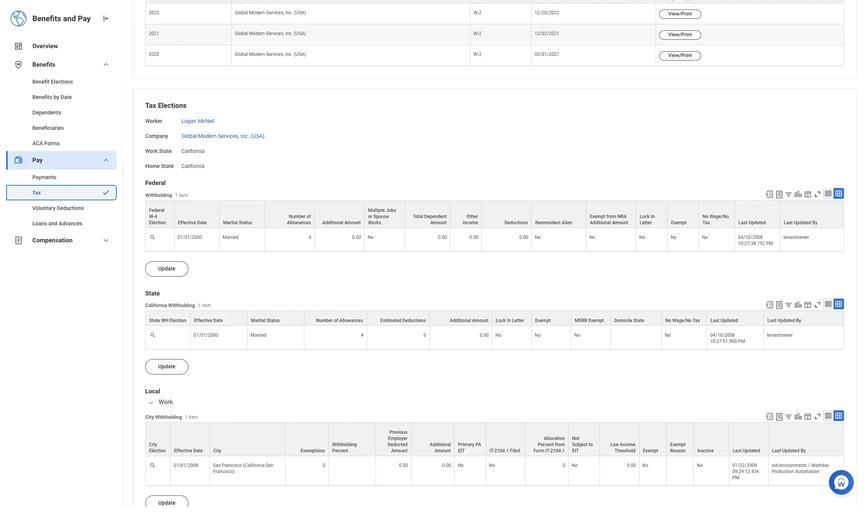 Task type: locate. For each thing, give the bounding box(es) containing it.
estimated deductions button
[[367, 311, 430, 326]]

by
[[813, 220, 818, 225], [797, 318, 802, 323], [801, 448, 806, 454]]

in for bottommost lock in letter popup button
[[507, 318, 511, 323]]

2104.1 inside allocation percent from form it-2104.1
[[551, 448, 565, 454]]

work inside group
[[159, 399, 173, 406]]

1 inside california withholding 1 item
[[198, 303, 201, 308]]

estimated deductions
[[381, 318, 426, 323]]

last updated by button down fullscreen image
[[764, 311, 844, 326]]

0 vertical spatial number of allowances
[[287, 214, 311, 225]]

allowances for state
[[339, 318, 363, 323]]

0 vertical spatial allowances
[[287, 220, 311, 225]]

aca
[[32, 140, 43, 146]]

export to worksheets image
[[775, 190, 785, 199], [775, 301, 785, 310]]

04/10/2008
[[739, 235, 763, 240], [711, 333, 735, 338]]

tax
[[145, 102, 156, 110], [32, 190, 41, 196], [703, 220, 710, 225], [693, 318, 700, 323]]

0 vertical spatial expand/collapse chart image
[[795, 301, 803, 309]]

2020 element
[[149, 50, 159, 57]]

3 update from the top
[[158, 500, 176, 506]]

domicile state
[[615, 318, 645, 323]]

deductions left nonresident
[[505, 220, 528, 225]]

1 horizontal spatial from
[[607, 214, 617, 219]]

last updated by button
[[781, 201, 844, 228], [764, 311, 844, 326], [769, 423, 844, 456]]

income inside low income threshold
[[620, 442, 636, 448]]

2 eit from the left
[[573, 448, 579, 454]]

wage/no for bottommost no wage/no tax popup button
[[673, 318, 692, 323]]

work for work state
[[145, 148, 158, 154]]

0 horizontal spatial pay
[[32, 157, 43, 164]]

san francisco (california:san francisco) element
[[213, 461, 274, 475]]

(usa) for 2022
[[294, 10, 306, 16]]

pay down the aca
[[32, 157, 43, 164]]

0 vertical spatial effective
[[178, 220, 196, 225]]

amount inside additional amount
[[435, 448, 451, 454]]

married
[[223, 235, 239, 240], [251, 333, 267, 338]]

number inside number of allowances
[[289, 214, 306, 219]]

tenantowner element
[[784, 233, 810, 240], [768, 331, 793, 338]]

benefits left by
[[32, 94, 52, 100]]

view/print for 12/20/2022
[[669, 11, 692, 17]]

03/01/2021
[[535, 52, 560, 57]]

w-2 for 12/20/2022
[[474, 10, 482, 16]]

city inside city election
[[149, 442, 157, 448]]

amount inside total dependent amount
[[431, 220, 447, 225]]

0 vertical spatial update button
[[145, 261, 189, 277]]

row
[[145, 0, 845, 4], [145, 200, 845, 228], [145, 228, 845, 252], [145, 311, 845, 326], [145, 326, 845, 350], [145, 423, 845, 456], [145, 456, 845, 486]]

deductions inside popup button
[[505, 220, 528, 225]]

and inside pay element
[[48, 221, 57, 227]]

expand table image for 1
[[835, 190, 843, 198]]

pm inside 01/22/2009 09:29:12.436 pm
[[733, 475, 740, 481]]

0 horizontal spatial in
[[507, 318, 511, 323]]

pm inside 04/10/2008 10:27:38.752 pm
[[767, 241, 774, 246]]

elections up benefits by date link
[[51, 79, 73, 85]]

last updated by button down expand/collapse chart image
[[781, 201, 844, 228]]

number for state
[[316, 318, 333, 323]]

election
[[149, 220, 166, 225], [170, 318, 186, 323], [149, 448, 166, 454]]

0 horizontal spatial number of allowances
[[287, 214, 311, 225]]

1 update from the top
[[158, 266, 176, 272]]

export to worksheets image left fullscreen image
[[775, 301, 785, 310]]

0 horizontal spatial lock
[[496, 318, 506, 323]]

export to excel image for california withholding
[[766, 301, 774, 309]]

number of allowances button for state
[[304, 311, 367, 326]]

services, for 2021
[[266, 31, 284, 36]]

pm right 10:27:38.752
[[767, 241, 774, 246]]

1 horizontal spatial status
[[267, 318, 280, 323]]

2 2104.1 from the left
[[551, 448, 565, 454]]

eit inside primary pa eit
[[458, 448, 465, 454]]

update button for federal
[[145, 261, 189, 277]]

income down other
[[463, 220, 478, 225]]

0 vertical spatial export to worksheets image
[[775, 190, 785, 199]]

withholding
[[145, 192, 172, 198], [168, 303, 195, 308], [155, 415, 182, 420], [332, 442, 357, 448]]

federal down withholding 1 item
[[149, 208, 165, 213]]

married element for state
[[251, 331, 267, 338]]

chevron down small image
[[101, 156, 111, 165], [101, 236, 111, 245]]

income inside other income popup button
[[463, 220, 478, 225]]

exempt
[[590, 214, 606, 219], [672, 220, 687, 225], [536, 318, 551, 323], [589, 318, 604, 323], [671, 442, 686, 448], [643, 448, 659, 454]]

fullscreen image right click to view/edit grid preferences icon
[[814, 412, 822, 421]]

effective date right federal w-4 election popup button at the top
[[178, 220, 207, 225]]

cell down the withholding percent
[[329, 456, 376, 486]]

city for election
[[149, 442, 157, 448]]

letter inside lock in letter
[[640, 220, 652, 225]]

beneficiaries
[[32, 125, 64, 131]]

deductions for voluntary deductions
[[57, 205, 84, 211]]

withholding right the exemptions popup button at the left
[[332, 442, 357, 448]]

4 row from the top
[[145, 311, 845, 326]]

percent for withholding
[[332, 448, 348, 454]]

1 vertical spatial of
[[334, 318, 338, 323]]

expand/collapse chart image left fullscreen image
[[795, 301, 803, 309]]

multiple jobs or spouse works button
[[365, 201, 405, 228]]

percent up form
[[538, 442, 554, 448]]

benefits inside dropdown button
[[32, 61, 55, 68]]

0 vertical spatial california
[[182, 148, 205, 154]]

by inside work group
[[801, 448, 806, 454]]

1 vertical spatial pm
[[739, 339, 746, 344]]

1 vertical spatial pay
[[32, 157, 43, 164]]

3 update button from the top
[[145, 496, 189, 507]]

global modern services, inc. (usa)
[[235, 10, 306, 16], [235, 31, 306, 36], [235, 52, 306, 57], [182, 133, 265, 139]]

not subject to eit button
[[569, 423, 600, 456]]

loans and advances
[[32, 221, 82, 227]]

1 horizontal spatial in
[[651, 214, 655, 219]]

and for benefits
[[63, 14, 76, 23]]

item for city withholding
[[189, 415, 198, 420]]

eit
[[458, 448, 465, 454], [573, 448, 579, 454]]

inc. for 2021
[[286, 31, 293, 36]]

expand table image
[[835, 300, 843, 308]]

elections for tax elections
[[158, 102, 187, 110]]

1 update button from the top
[[145, 261, 189, 277]]

0 horizontal spatial marital
[[223, 220, 238, 225]]

click to view/edit grid preferences image
[[804, 190, 813, 199], [804, 301, 813, 309]]

04/10/2008 up 10:27:38.752
[[739, 235, 763, 240]]

1 vertical spatial effective date
[[194, 318, 223, 323]]

w- for 12/20/2022
[[474, 10, 479, 16]]

low income threshold button
[[600, 423, 639, 456]]

7 row from the top
[[145, 456, 845, 486]]

0 vertical spatial married
[[223, 235, 239, 240]]

expand table image
[[835, 190, 843, 198], [835, 412, 843, 420]]

2 benefits from the top
[[32, 61, 55, 68]]

1 2 from the top
[[479, 10, 482, 16]]

0 vertical spatial fullscreen image
[[814, 190, 822, 199]]

exempt reason
[[671, 442, 686, 454]]

and up overview link at the top
[[63, 14, 76, 23]]

1 horizontal spatial lock
[[640, 214, 650, 219]]

1 horizontal spatial married element
[[251, 331, 267, 338]]

state up california withholding 1 item
[[145, 290, 160, 297]]

married for state
[[251, 333, 267, 338]]

tax link
[[6, 185, 117, 200]]

1 vertical spatial married
[[251, 333, 267, 338]]

1 for california withholding
[[198, 303, 201, 308]]

09:29:12.436
[[733, 469, 760, 475]]

1 2104.1 from the left
[[495, 448, 509, 454]]

pay element
[[6, 170, 117, 231]]

chevron down small image
[[101, 60, 111, 69]]

1 horizontal spatial of
[[334, 318, 338, 323]]

3 row from the top
[[145, 228, 845, 252]]

click to view/edit grid preferences image right expand/collapse chart image
[[804, 190, 813, 199]]

reason
[[671, 448, 686, 454]]

and right the 'loans'
[[48, 221, 57, 227]]

or
[[368, 214, 373, 219]]

update for local
[[158, 500, 176, 506]]

global modern services, inc. (usa) for 2020
[[235, 52, 306, 57]]

inactive button
[[694, 423, 729, 456]]

withholding up federal w-4 election popup button at the top
[[145, 192, 172, 198]]

1 horizontal spatial no wage/no tax
[[703, 214, 729, 225]]

0 vertical spatial update
[[158, 266, 176, 272]]

2 horizontal spatial 4
[[361, 333, 364, 338]]

1 vertical spatial exempt button
[[532, 311, 571, 326]]

2 w-2 from the top
[[474, 31, 482, 36]]

1 horizontal spatial item
[[189, 415, 198, 420]]

1 vertical spatial in
[[507, 318, 511, 323]]

work
[[145, 148, 158, 154], [159, 399, 173, 406]]

fullscreen image right expand/collapse chart image
[[814, 190, 822, 199]]

4 for federal
[[309, 235, 311, 240]]

no wage/no tax for top no wage/no tax popup button
[[703, 214, 729, 225]]

export to excel image
[[766, 301, 774, 309], [766, 412, 774, 421]]

view/print row
[[145, 4, 845, 24], [145, 24, 845, 45], [145, 45, 845, 66]]

amount
[[345, 220, 361, 225], [431, 220, 447, 225], [612, 220, 629, 225], [472, 318, 489, 323], [391, 448, 408, 454], [435, 448, 451, 454]]

pm inside 04/10/2008 10:27:51.900 pm
[[739, 339, 746, 344]]

and
[[63, 14, 76, 23], [48, 221, 57, 227]]

federal up withholding 1 item
[[145, 179, 166, 187]]

0 vertical spatial lock
[[640, 214, 650, 219]]

primary pa eit button
[[455, 423, 486, 456]]

2 for 12/02/2021
[[479, 31, 482, 36]]

in inside lock in letter
[[651, 214, 655, 219]]

last updated up 04/10/2008 10:27:38.752 pm
[[739, 220, 766, 225]]

withholding inside popup button
[[332, 442, 357, 448]]

1 horizontal spatial 1
[[185, 415, 188, 420]]

amount inside exempt from nra additional amount
[[612, 220, 629, 225]]

0 horizontal spatial it-
[[490, 448, 495, 454]]

additional inside exempt from nra additional amount
[[590, 220, 611, 225]]

domicile
[[615, 318, 633, 323]]

0 vertical spatial chevron down small image
[[101, 156, 111, 165]]

pay left transformation import icon
[[78, 14, 91, 23]]

state for domicile state
[[634, 318, 645, 323]]

married element
[[223, 233, 239, 240], [251, 331, 267, 338]]

from left nra
[[607, 214, 617, 219]]

(usa) for 2020
[[294, 52, 306, 57]]

california for home state
[[182, 163, 205, 169]]

2104.1 left filed
[[495, 448, 509, 454]]

select to filter grid data image
[[785, 191, 793, 199], [785, 301, 793, 309], [785, 413, 793, 421]]

item inside city withholding 1 item
[[189, 415, 198, 420]]

deductions right estimated
[[403, 318, 426, 323]]

2 california element from the top
[[182, 161, 205, 169]]

election down city withholding 1 item
[[149, 448, 166, 454]]

04/10/2008 10:27:38.752 pm
[[739, 235, 774, 246]]

2 horizontal spatial 1
[[198, 303, 201, 308]]

1 vertical spatial item
[[202, 303, 211, 308]]

1 vertical spatial marital
[[251, 318, 266, 323]]

expand/collapse chart image left click to view/edit grid preferences icon
[[795, 412, 803, 421]]

effective up 01/01/2008
[[174, 448, 192, 454]]

it-2104.1 filed
[[490, 448, 520, 454]]

1 vertical spatial update button
[[145, 359, 189, 375]]

francisco)
[[213, 469, 235, 475]]

2 vertical spatial toolbar
[[762, 411, 845, 423]]

1 horizontal spatial it-
[[546, 448, 551, 454]]

work right the 'chevron down' "icon"
[[159, 399, 173, 406]]

2 click to view/edit grid preferences image from the top
[[804, 301, 813, 309]]

it- right primary pa eit at the bottom right
[[490, 448, 495, 454]]

3 view/print from the top
[[669, 53, 692, 58]]

dashboard image
[[14, 42, 23, 51]]

city up san
[[213, 448, 221, 454]]

deductions inside pay element
[[57, 205, 84, 211]]

1 horizontal spatial work
[[159, 399, 173, 406]]

federal for federal
[[145, 179, 166, 187]]

california down logan
[[182, 148, 205, 154]]

w- inside federal w-4 election
[[149, 214, 155, 219]]

0 vertical spatial 4
[[155, 214, 157, 219]]

1 vertical spatial additional amount button
[[430, 311, 492, 326]]

2 chevron down small image from the top
[[101, 236, 111, 245]]

marital status button for federal
[[220, 201, 265, 228]]

item for california withholding
[[202, 303, 211, 308]]

table image
[[825, 190, 833, 198], [825, 300, 833, 308]]

benefits and pay element
[[32, 13, 95, 24]]

benefits by date link
[[6, 89, 117, 105]]

voluntary deductions
[[32, 205, 84, 211]]

effective date button for state
[[191, 311, 247, 326]]

benefits up overview
[[32, 14, 61, 23]]

state right domicile
[[634, 318, 645, 323]]

item inside withholding 1 item
[[179, 193, 188, 198]]

table image right expand/collapse chart image
[[825, 190, 833, 198]]

income up threshold
[[620, 442, 636, 448]]

cell down reason on the bottom right of page
[[667, 456, 694, 486]]

effective for federal
[[178, 220, 196, 225]]

1 horizontal spatial and
[[63, 14, 76, 23]]

date for withholding
[[197, 220, 207, 225]]

click to view/edit grid preferences image left fullscreen image
[[804, 301, 813, 309]]

state left wh at the left of the page
[[149, 318, 160, 323]]

0 vertical spatial effective date button
[[174, 201, 219, 228]]

1 click to view/edit grid preferences image from the top
[[804, 190, 813, 199]]

1 vertical spatial view/print button
[[660, 31, 702, 40]]

last updated up 04/10/2008 10:27:51.900 pm
[[711, 318, 738, 323]]

1 vertical spatial no wage/no tax button
[[662, 311, 707, 326]]

state up home state
[[159, 148, 172, 154]]

lock inside lock in letter
[[640, 214, 650, 219]]

update button for state
[[145, 359, 189, 375]]

expand/collapse chart image
[[795, 301, 803, 309], [795, 412, 803, 421]]

1 view/print button from the top
[[660, 10, 702, 19]]

federal for federal w-4 election
[[149, 208, 165, 213]]

withholding percent button
[[329, 423, 376, 456]]

0 down exemptions
[[323, 463, 325, 468]]

2 vertical spatial view/print
[[669, 53, 692, 58]]

withholding down "work" button
[[155, 415, 182, 420]]

eit down subject
[[573, 448, 579, 454]]

services, for 2020
[[266, 52, 284, 57]]

fullscreen image for 1
[[814, 190, 822, 199]]

expand/collapse chart image for california withholding
[[795, 301, 803, 309]]

0 horizontal spatial number
[[289, 214, 306, 219]]

lock in letter button
[[637, 201, 668, 228], [493, 311, 532, 326]]

california element right home state
[[182, 161, 205, 169]]

export to worksheets image right export to excel icon
[[775, 190, 785, 199]]

elections inside "link"
[[51, 79, 73, 85]]

3 2 from the top
[[479, 52, 482, 57]]

percent inside the withholding percent
[[332, 448, 348, 454]]

w-2 for 03/01/2021
[[474, 52, 482, 57]]

1 vertical spatial click to view/edit grid preferences image
[[804, 301, 813, 309]]

of for federal
[[307, 214, 311, 219]]

1 horizontal spatial marital
[[251, 318, 266, 323]]

check image
[[101, 189, 111, 197]]

1 horizontal spatial pay
[[78, 14, 91, 23]]

married for federal
[[223, 235, 239, 240]]

0 vertical spatial income
[[463, 220, 478, 225]]

1 vertical spatial work
[[159, 399, 173, 406]]

0 vertical spatial city
[[145, 415, 154, 420]]

0 vertical spatial export to excel image
[[766, 301, 774, 309]]

1 table image from the top
[[825, 190, 833, 198]]

election down withholding 1 item
[[149, 220, 166, 225]]

inc. for 2020
[[286, 52, 293, 57]]

last updated by button down click to view/edit grid preferences icon
[[769, 423, 844, 456]]

california up state wh election popup button
[[145, 303, 167, 308]]

city down city withholding 1 item
[[149, 442, 157, 448]]

0 down allocation percent from form it-2104.1
[[563, 463, 566, 468]]

federal inside federal w-4 election
[[149, 208, 165, 213]]

table image for state
[[825, 300, 833, 308]]

effective down california withholding 1 item
[[194, 318, 212, 323]]

item inside california withholding 1 item
[[202, 303, 211, 308]]

other
[[467, 214, 478, 219]]

1 horizontal spatial income
[[620, 442, 636, 448]]

city
[[145, 415, 154, 420], [149, 442, 157, 448], [213, 448, 221, 454]]

0 vertical spatial last updated by
[[784, 220, 818, 225]]

pm
[[767, 241, 774, 246], [739, 339, 746, 344], [733, 475, 740, 481]]

w- for 03/01/2021
[[474, 52, 479, 57]]

0 horizontal spatial cell
[[329, 456, 376, 486]]

0 horizontal spatial wage/no
[[673, 318, 692, 323]]

3 benefits from the top
[[32, 94, 52, 100]]

1 vertical spatial chevron down small image
[[101, 236, 111, 245]]

loans
[[32, 221, 47, 227]]

last updated button up 04/10/2008 10:27:51.900 pm
[[708, 311, 764, 326]]

additional
[[322, 220, 344, 225], [590, 220, 611, 225], [450, 318, 471, 323], [430, 442, 451, 448]]

tenantowner
[[784, 235, 810, 240], [768, 333, 793, 338]]

select to filter grid data image right export to worksheets image
[[785, 413, 793, 421]]

pm for 04/10/2008 10:27:38.752 pm
[[767, 241, 774, 246]]

1 vertical spatial 01/01/2000
[[194, 333, 218, 338]]

select to filter grid data image left expand/collapse chart image
[[785, 191, 793, 199]]

benefits inside "element"
[[32, 94, 52, 100]]

nonresident alien button
[[532, 201, 586, 228]]

effective right federal w-4 election popup button at the top
[[178, 220, 196, 225]]

city down the 'chevron down' "icon"
[[145, 415, 154, 420]]

export to excel image for city withholding
[[766, 412, 774, 421]]

inc. for 2022
[[286, 10, 293, 16]]

3 view/print button from the top
[[660, 51, 702, 61]]

logan mcneil link
[[182, 117, 215, 124]]

california element
[[182, 146, 205, 154], [182, 161, 205, 169]]

0 vertical spatial benefits
[[32, 14, 61, 23]]

percent inside allocation percent from form it-2104.1
[[538, 442, 554, 448]]

voluntary
[[32, 205, 55, 211]]

0 vertical spatial expand table image
[[835, 190, 843, 198]]

6 row from the top
[[145, 423, 845, 456]]

pm down 09:29:12.436
[[733, 475, 740, 481]]

it- right form
[[546, 448, 551, 454]]

1 vertical spatial expand/collapse chart image
[[795, 412, 803, 421]]

other income
[[463, 214, 478, 225]]

deductions up advances on the left of page
[[57, 205, 84, 211]]

multiple
[[368, 208, 385, 213]]

low income threshold
[[611, 442, 636, 454]]

election right wh at the left of the page
[[170, 318, 186, 323]]

1 w-2 from the top
[[474, 10, 482, 16]]

work button
[[159, 399, 173, 406]]

1 inside city withholding 1 item
[[185, 415, 188, 420]]

work state
[[145, 148, 172, 154]]

last updated button up 01/22/2009 at right
[[730, 423, 769, 456]]

in for the right lock in letter popup button
[[651, 214, 655, 219]]

2 row from the top
[[145, 200, 845, 228]]

04/10/2008 up 10:27:51.900 at the bottom of page
[[711, 333, 735, 338]]

income for low
[[620, 442, 636, 448]]

1 vertical spatial tenantowner
[[768, 333, 793, 338]]

california element down logan
[[182, 146, 205, 154]]

no wage/no tax
[[703, 214, 729, 225], [666, 318, 700, 323]]

last updated up 01/22/2009 at right
[[733, 448, 761, 454]]

0 horizontal spatial from
[[555, 442, 565, 448]]

eit down primary
[[458, 448, 465, 454]]

benefit elections link
[[6, 74, 117, 89]]

1 vertical spatial 4
[[309, 235, 311, 240]]

click to view/edit grid preferences image
[[804, 412, 813, 421]]

withholding up state wh election popup button
[[168, 303, 195, 308]]

0 vertical spatial view/print button
[[660, 10, 702, 19]]

additional amount
[[322, 220, 361, 225], [450, 318, 489, 323], [430, 442, 451, 454]]

0 vertical spatial 1
[[175, 193, 178, 198]]

updated
[[749, 220, 766, 225], [794, 220, 812, 225], [721, 318, 738, 323], [778, 318, 795, 323], [743, 448, 761, 454], [783, 448, 800, 454]]

state right home
[[161, 163, 174, 169]]

deductions inside popup button
[[403, 318, 426, 323]]

deductions for estimated deductions
[[403, 318, 426, 323]]

1 horizontal spatial exempt button
[[640, 423, 667, 456]]

voluntary deductions link
[[6, 200, 117, 216]]

last updated button
[[736, 201, 780, 228], [708, 311, 764, 326], [730, 423, 769, 456]]

1 vertical spatial income
[[620, 442, 636, 448]]

0 vertical spatial of
[[307, 214, 311, 219]]

4 inside federal w-4 election
[[155, 214, 157, 219]]

2 update button from the top
[[145, 359, 189, 375]]

1 vertical spatial effective date button
[[191, 311, 247, 326]]

modern for 2022
[[249, 10, 265, 16]]

toolbar inside work group
[[762, 411, 845, 423]]

modern for 2020
[[249, 52, 265, 57]]

cell down domicile state
[[611, 326, 662, 350]]

1 vertical spatial percent
[[332, 448, 348, 454]]

2 it- from the left
[[546, 448, 551, 454]]

2 horizontal spatial exempt button
[[668, 201, 699, 228]]

of
[[307, 214, 311, 219], [334, 318, 338, 323]]

3 w-2 from the top
[[474, 52, 482, 57]]

marital status for state
[[251, 318, 280, 323]]

effective date up 01/01/2008
[[174, 448, 203, 454]]

effective
[[178, 220, 196, 225], [194, 318, 212, 323], [174, 448, 192, 454]]

global for 2021
[[235, 31, 248, 36]]

04/10/2008 inside 04/10/2008 10:27:38.752 pm
[[739, 235, 763, 240]]

spouse
[[374, 214, 389, 219]]

0 horizontal spatial lock in letter button
[[493, 311, 532, 326]]

percent for allocation
[[538, 442, 554, 448]]

of inside number of allowances
[[307, 214, 311, 219]]

1 vertical spatial expand table image
[[835, 412, 843, 420]]

2104.1 down allocation
[[551, 448, 565, 454]]

benefits up benefit
[[32, 61, 55, 68]]

california right home state
[[182, 163, 205, 169]]

last updated
[[739, 220, 766, 225], [711, 318, 738, 323], [733, 448, 761, 454]]

effective date inside work group
[[174, 448, 203, 454]]

0 vertical spatial pm
[[767, 241, 774, 246]]

0 down estimated deductions
[[424, 333, 426, 338]]

0 vertical spatial lock in letter button
[[637, 201, 668, 228]]

from down allocation
[[555, 442, 565, 448]]

0 vertical spatial status
[[239, 220, 252, 225]]

2 table image from the top
[[825, 300, 833, 308]]

0 vertical spatial additional amount button
[[315, 201, 364, 228]]

number of allowances button for federal
[[265, 201, 315, 228]]

lock for the right lock in letter popup button
[[640, 214, 650, 219]]

inc.
[[286, 10, 293, 16], [286, 31, 293, 36], [286, 52, 293, 57], [241, 133, 249, 139]]

last updated button down export to excel icon
[[736, 201, 780, 228]]

export to excel image
[[766, 190, 774, 199]]

pm right 10:27:51.900 at the bottom of page
[[739, 339, 746, 344]]

04/10/2008 inside 04/10/2008 10:27:51.900 pm
[[711, 333, 735, 338]]

marital for state
[[251, 318, 266, 323]]

2 vertical spatial last updated by button
[[769, 423, 844, 456]]

fullscreen image
[[814, 190, 822, 199], [814, 412, 822, 421]]

estimated
[[381, 318, 401, 323]]

2022 element
[[149, 9, 159, 16]]

2 export to worksheets image from the top
[[775, 301, 785, 310]]

select to filter grid data image left fullscreen image
[[785, 301, 793, 309]]

w-2 for 12/02/2021
[[474, 31, 482, 36]]

2 update from the top
[[158, 364, 176, 370]]

1 benefits from the top
[[32, 14, 61, 23]]

date inside work group
[[193, 448, 203, 454]]

chevron down small image inside pay dropdown button
[[101, 156, 111, 165]]

1 export to worksheets image from the top
[[775, 190, 785, 199]]

0 vertical spatial number of allowances button
[[265, 201, 315, 228]]

1 view/print from the top
[[669, 11, 692, 17]]

effective date button for federal
[[174, 201, 219, 228]]

elections up logan
[[158, 102, 187, 110]]

0 vertical spatial 04/10/2008
[[739, 235, 763, 240]]

deducted
[[388, 442, 408, 448]]

select to filter grid data image inside work group
[[785, 413, 793, 421]]

jobs
[[386, 208, 396, 213]]

1 horizontal spatial allowances
[[339, 318, 363, 323]]

01/01/2000 for federal
[[178, 235, 202, 240]]

0 horizontal spatial elections
[[51, 79, 73, 85]]

4
[[155, 214, 157, 219], [309, 235, 311, 240], [361, 333, 364, 338]]

toolbar
[[762, 188, 845, 200], [762, 299, 845, 311], [762, 411, 845, 423]]

0 horizontal spatial percent
[[332, 448, 348, 454]]

cell
[[611, 326, 662, 350], [329, 456, 376, 486], [667, 456, 694, 486]]

global modern services, inc. (usa) for 2022
[[235, 10, 306, 16]]

wd-environments / workday production automation element
[[772, 461, 830, 475]]

state
[[159, 148, 172, 154], [161, 163, 174, 169], [145, 290, 160, 297], [149, 318, 160, 323], [634, 318, 645, 323]]

1 california element from the top
[[182, 146, 205, 154]]

2 2 from the top
[[479, 31, 482, 36]]

1 vertical spatial select to filter grid data image
[[785, 301, 793, 309]]

exemptions button
[[286, 423, 329, 456]]

0
[[424, 333, 426, 338], [323, 463, 325, 468], [563, 463, 566, 468]]

1 vertical spatial lock in letter
[[496, 318, 524, 323]]

2020
[[149, 52, 159, 57]]

update button
[[145, 261, 189, 277], [145, 359, 189, 375], [145, 496, 189, 507]]

1 chevron down small image from the top
[[101, 156, 111, 165]]

percent right exemptions
[[332, 448, 348, 454]]

chevron down image
[[146, 401, 156, 406]]

fullscreen image
[[814, 301, 822, 309]]

table image left expand table icon
[[825, 300, 833, 308]]

1 eit from the left
[[458, 448, 465, 454]]

row containing previous employer deducted amount
[[145, 423, 845, 456]]

effective date down california withholding 1 item
[[194, 318, 223, 323]]

work up home
[[145, 148, 158, 154]]

federal w-4 election
[[149, 208, 166, 225]]

california
[[182, 148, 205, 154], [182, 163, 205, 169], [145, 303, 167, 308]]



Task type: vqa. For each thing, say whether or not it's contained in the screenshot.
Bonus & One-Time Payment Bonus: $868.00 associated with 30
no



Task type: describe. For each thing, give the bounding box(es) containing it.
benefits for benefits by date
[[32, 94, 52, 100]]

view/print button for 12/20/2022
[[660, 10, 702, 19]]

benefits and pay
[[32, 14, 91, 23]]

2 horizontal spatial 0
[[563, 463, 566, 468]]

services, for 2022
[[266, 10, 284, 16]]

amount inside previous employer deducted amount
[[391, 448, 408, 454]]

company
[[145, 133, 168, 139]]

additional amount inside work group
[[430, 442, 451, 454]]

wd-environments / workday production automation
[[772, 463, 830, 475]]

10:27:51.900
[[711, 339, 737, 344]]

number of allowances for state
[[316, 318, 363, 323]]

overview
[[32, 42, 58, 50]]

10:27:38.752
[[739, 241, 765, 246]]

date for california withholding
[[213, 318, 223, 323]]

task pay image
[[14, 156, 23, 165]]

1 vertical spatial last updated by button
[[764, 311, 844, 326]]

1 it- from the left
[[490, 448, 495, 454]]

city inside popup button
[[213, 448, 221, 454]]

overview link
[[6, 37, 117, 56]]

expand table image for withholding
[[835, 412, 843, 420]]

0 vertical spatial election
[[149, 220, 166, 225]]

threshold
[[615, 448, 636, 454]]

total dependent amount
[[413, 214, 447, 225]]

1 view/print row from the top
[[145, 4, 845, 24]]

01/22/2009
[[733, 463, 757, 468]]

pay inside dropdown button
[[32, 157, 43, 164]]

additional inside work group
[[430, 442, 451, 448]]

alien
[[562, 220, 573, 225]]

payments link
[[6, 170, 117, 185]]

transformation import image
[[101, 14, 111, 23]]

city button
[[210, 423, 285, 456]]

2021
[[149, 31, 159, 36]]

1 horizontal spatial lock in letter
[[640, 214, 655, 225]]

1 row from the top
[[145, 0, 845, 4]]

lock for bottommost lock in letter popup button
[[496, 318, 506, 323]]

work group
[[145, 399, 845, 487]]

document alt image
[[14, 236, 23, 245]]

dependents
[[32, 109, 61, 116]]

domicile state button
[[611, 311, 662, 326]]

last updated inside work group
[[733, 448, 761, 454]]

0 vertical spatial last updated
[[739, 220, 766, 225]]

it- inside allocation percent from form it-2104.1
[[546, 448, 551, 454]]

0 vertical spatial tenantowner element
[[784, 233, 810, 240]]

california element for work state
[[182, 146, 205, 154]]

pa
[[476, 442, 481, 448]]

married element for federal
[[223, 233, 239, 240]]

2 vertical spatial california
[[145, 303, 167, 308]]

tax inside "link"
[[32, 190, 41, 196]]

1 inside withholding 1 item
[[175, 193, 178, 198]]

export to worksheets image for federal
[[775, 190, 785, 199]]

3 view/print row from the top
[[145, 45, 845, 66]]

expand/collapse chart image for city withholding
[[795, 412, 803, 421]]

2 vertical spatial effective date button
[[171, 423, 210, 456]]

update for state
[[158, 364, 176, 370]]

benefits element
[[6, 74, 117, 151]]

04/10/2008 10:27:51.900 pm
[[711, 333, 746, 344]]

benefit elections
[[32, 79, 73, 85]]

2 horizontal spatial cell
[[667, 456, 694, 486]]

of for state
[[334, 318, 338, 323]]

row containing 01/01/2008
[[145, 456, 845, 486]]

aca forms
[[32, 140, 60, 146]]

nonresident alien
[[536, 220, 573, 225]]

inc. inside global modern services, inc. (usa) link
[[241, 133, 249, 139]]

click to view/edit grid preferences image for federal
[[804, 190, 813, 199]]

row containing federal w-4 election
[[145, 200, 845, 228]]

status for federal
[[239, 220, 252, 225]]

0 vertical spatial by
[[813, 220, 818, 225]]

global modern services, inc. (usa) for 2021
[[235, 31, 306, 36]]

home state
[[145, 163, 174, 169]]

global for 2020
[[235, 52, 248, 57]]

update button for local
[[145, 496, 189, 507]]

04/10/2008 for 04/10/2008 10:27:51.900 pm
[[711, 333, 735, 338]]

0 vertical spatial additional amount
[[322, 220, 361, 225]]

tenantowner for topmost tenantowner element
[[784, 235, 810, 240]]

eit inside not subject to eit
[[573, 448, 579, 454]]

pm for 01/22/2009 09:29:12.436 pm
[[733, 475, 740, 481]]

compensation button
[[6, 231, 117, 250]]

deductions button
[[482, 201, 532, 228]]

1 vertical spatial election
[[170, 318, 186, 323]]

marital status for federal
[[223, 220, 252, 225]]

2 vertical spatial last updated button
[[730, 423, 769, 456]]

benefit
[[32, 79, 50, 85]]

previous
[[390, 430, 408, 435]]

state wh election button
[[146, 311, 190, 326]]

inactive
[[698, 448, 714, 454]]

wh
[[161, 318, 169, 323]]

work for work
[[159, 399, 173, 406]]

number for federal
[[289, 214, 306, 219]]

last updated by inside work group
[[773, 448, 806, 454]]

dependent
[[425, 214, 447, 219]]

compensation
[[32, 237, 73, 244]]

city election
[[149, 442, 166, 454]]

1 vertical spatial by
[[797, 318, 802, 323]]

status for state
[[267, 318, 280, 323]]

from inside allocation percent from form it-2104.1
[[555, 442, 565, 448]]

previous employer deducted amount button
[[376, 423, 411, 456]]

01/01/2008
[[174, 463, 198, 468]]

letter for bottommost lock in letter popup button
[[512, 318, 524, 323]]

2022
[[149, 10, 159, 16]]

low
[[611, 442, 619, 448]]

form
[[534, 448, 545, 454]]

(usa) for 2021
[[294, 31, 306, 36]]

0 horizontal spatial 0
[[323, 463, 325, 468]]

logan
[[182, 118, 196, 124]]

primary
[[458, 442, 475, 448]]

benefits for benefits
[[32, 61, 55, 68]]

marital status button for state
[[248, 311, 304, 326]]

view/print button for 03/01/2021
[[660, 51, 702, 61]]

primary pa eit
[[458, 442, 481, 454]]

toolbar for state
[[762, 299, 845, 311]]

update for federal
[[158, 266, 176, 272]]

export to worksheets image for state
[[775, 301, 785, 310]]

no wage/no tax for bottommost no wage/no tax popup button
[[666, 318, 700, 323]]

0 vertical spatial no wage/no tax button
[[699, 201, 735, 228]]

california withholding 1 item
[[145, 303, 211, 308]]

exemptions
[[301, 448, 325, 454]]

navigation pane region
[[0, 0, 123, 507]]

mcneil
[[198, 118, 215, 124]]

chevron down small image for compensation
[[101, 236, 111, 245]]

elections for benefit elections
[[51, 79, 73, 85]]

2 view/print row from the top
[[145, 24, 845, 45]]

forms
[[44, 140, 60, 146]]

wage/no for top no wage/no tax popup button
[[710, 214, 729, 219]]

francisco
[[222, 463, 242, 468]]

export to worksheets image
[[775, 412, 785, 422]]

2 for 03/01/2021
[[479, 52, 482, 57]]

employer
[[388, 436, 408, 441]]

other income button
[[451, 201, 482, 228]]

allocation percent from form it-2104.1
[[534, 436, 565, 454]]

letter for the right lock in letter popup button
[[640, 220, 652, 225]]

0 vertical spatial pay
[[78, 14, 91, 23]]

1 vertical spatial tenantowner element
[[768, 331, 793, 338]]

select to filter grid data image for state
[[785, 301, 793, 309]]

fullscreen image for withholding
[[814, 412, 822, 421]]

1 horizontal spatial cell
[[611, 326, 662, 350]]

aca forms link
[[6, 136, 117, 151]]

benefits image
[[14, 60, 23, 69]]

1 for city withholding
[[185, 415, 188, 420]]

state for work state
[[159, 148, 172, 154]]

2 vertical spatial additional amount button
[[412, 423, 455, 456]]

exempt from nra additional amount button
[[587, 201, 636, 228]]

1 horizontal spatial lock in letter button
[[637, 201, 668, 228]]

global for 2022
[[235, 10, 248, 16]]

nra
[[618, 214, 627, 219]]

global modern services, inc. (usa) link
[[182, 132, 265, 139]]

5 row from the top
[[145, 326, 845, 350]]

by
[[54, 94, 59, 100]]

(california:san
[[243, 463, 274, 468]]

pm for 04/10/2008 10:27:51.900 pm
[[739, 339, 746, 344]]

automation
[[796, 469, 820, 475]]

2 view/print from the top
[[669, 32, 692, 38]]

0 vertical spatial last updated button
[[736, 201, 780, 228]]

table image for federal
[[825, 190, 833, 198]]

effective date for state
[[194, 318, 223, 323]]

expand/collapse chart image
[[795, 190, 803, 199]]

12/20/2022
[[535, 10, 560, 16]]

1 vertical spatial last updated by
[[768, 318, 802, 323]]

select to filter grid data image for federal
[[785, 191, 793, 199]]

allocation
[[544, 436, 565, 441]]

and for loans
[[48, 221, 57, 227]]

subject
[[573, 442, 588, 448]]

total
[[413, 214, 423, 219]]

income for other
[[463, 220, 478, 225]]

1 vertical spatial additional amount
[[450, 318, 489, 323]]

works
[[368, 220, 381, 225]]

effective date for federal
[[178, 220, 207, 225]]

exempt from nra additional amount
[[590, 214, 629, 225]]

not subject to eit
[[573, 436, 593, 454]]

not
[[573, 436, 580, 441]]

2 view/print button from the top
[[660, 31, 702, 40]]

wd-
[[772, 463, 780, 468]]

election inside "popup button"
[[149, 448, 166, 454]]

california element for home state
[[182, 161, 205, 169]]

total dependent amount button
[[406, 201, 450, 228]]

0 vertical spatial last updated by button
[[781, 201, 844, 228]]

table image
[[825, 412, 833, 420]]

exempt button for 1
[[668, 201, 699, 228]]

california for work state
[[182, 148, 205, 154]]

1 vertical spatial lock in letter button
[[493, 311, 532, 326]]

01/22/2009 09:29:12.436 pm
[[733, 463, 761, 481]]

chevron down small image for pay
[[101, 156, 111, 165]]

from inside exempt from nra additional amount
[[607, 214, 617, 219]]

01/01/2000 for state
[[194, 333, 218, 338]]

w- for 12/02/2021
[[474, 31, 479, 36]]

date for city withholding
[[193, 448, 203, 454]]

2021 element
[[149, 29, 159, 36]]

row containing state wh election
[[145, 311, 845, 326]]

loans and advances link
[[6, 216, 117, 231]]

msrr exempt
[[575, 318, 604, 323]]

advances
[[59, 221, 82, 227]]

pay button
[[6, 151, 117, 170]]

state wh election
[[149, 318, 186, 323]]

san
[[213, 463, 221, 468]]

nonresident
[[536, 220, 561, 225]]

modern for 2021
[[249, 31, 265, 36]]

federal w-4 election button
[[146, 201, 174, 228]]

tenantowner for the bottom tenantowner element
[[768, 333, 793, 338]]

1 vertical spatial last updated
[[711, 318, 738, 323]]

1 horizontal spatial 0
[[424, 333, 426, 338]]

effective for state
[[194, 318, 212, 323]]

payments
[[32, 174, 56, 180]]

1 vertical spatial last updated button
[[708, 311, 764, 326]]

date inside benefits "element"
[[61, 94, 72, 100]]

0 horizontal spatial exempt button
[[532, 311, 571, 326]]

toolbar for federal
[[762, 188, 845, 200]]

city election button
[[146, 423, 170, 456]]

effective inside work group
[[174, 448, 192, 454]]

exempt button for withholding
[[640, 423, 667, 456]]

4 for state
[[361, 333, 364, 338]]

beneficiaries link
[[6, 120, 117, 136]]

exempt inside exempt from nra additional amount
[[590, 214, 606, 219]]

04/10/2008 for 04/10/2008 10:27:38.752 pm
[[739, 235, 763, 240]]



